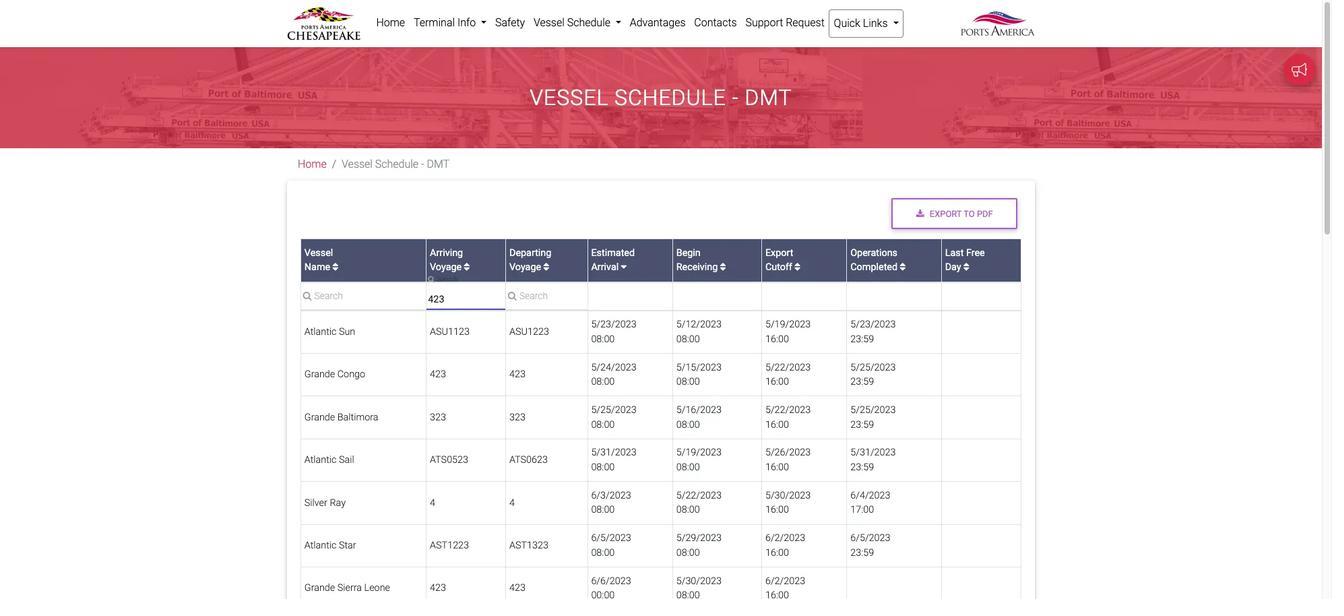Task type: describe. For each thing, give the bounding box(es) containing it.
grande for grande baltimora
[[304, 412, 335, 423]]

baltimora
[[337, 412, 378, 423]]

5/23/2023 for 08:00
[[591, 319, 637, 330]]

5/24/2023 08:00
[[591, 362, 637, 388]]

to
[[964, 209, 975, 219]]

5/25/2023 for 5/15/2023
[[851, 362, 896, 373]]

5/12/2023
[[676, 319, 722, 330]]

support request link
[[741, 9, 829, 36]]

ast1223
[[430, 540, 469, 551]]

terminal info
[[414, 16, 479, 29]]

1 horizontal spatial -
[[732, 85, 739, 111]]

5/25/2023 08:00
[[591, 404, 637, 430]]

08:00 for 5/24/2023 08:00
[[591, 376, 615, 388]]

info
[[458, 16, 476, 29]]

request
[[786, 16, 825, 29]]

export for export to pdf
[[930, 209, 962, 219]]

day
[[945, 262, 961, 273]]

5/22/2023 16:00 for 5/16/2023
[[766, 404, 811, 430]]

grande congo
[[304, 369, 365, 380]]

23:59 for 5/15/2023 08:00
[[851, 376, 874, 388]]

support request
[[746, 16, 825, 29]]

voyage for arriving voyage
[[430, 262, 462, 273]]

departing voyage
[[509, 247, 552, 273]]

free
[[966, 247, 985, 259]]

quick links link
[[829, 9, 904, 38]]

vessel schedule
[[534, 16, 613, 29]]

asu1223
[[509, 326, 549, 338]]

arriving voyage
[[430, 247, 464, 273]]

ast1323
[[509, 540, 549, 551]]

atlantic for atlantic sun
[[304, 326, 337, 338]]

advantages link
[[626, 9, 690, 36]]

receiving
[[676, 262, 718, 273]]

name
[[304, 262, 330, 273]]

5/30/2023 for 5/30/2023 16:00
[[766, 490, 811, 501]]

completed
[[851, 262, 898, 273]]

terminal info link
[[409, 9, 491, 36]]

0 horizontal spatial vessel schedule - dmt
[[342, 158, 450, 171]]

grande sierra leone
[[304, 583, 390, 594]]

contacts
[[694, 16, 737, 29]]

5/25/2023 23:59 for 5/16/2023
[[851, 404, 896, 430]]

6/6/2023
[[591, 575, 631, 587]]

08:00 for 5/22/2023 08:00
[[676, 504, 700, 516]]

estimated arrival
[[591, 247, 635, 273]]

sun
[[339, 326, 355, 338]]

home for the topmost home link
[[376, 16, 405, 29]]

16:00 for 5/29/2023 08:00
[[766, 547, 789, 559]]

ray
[[330, 497, 346, 509]]

atlantic sail
[[304, 454, 354, 466]]

operations
[[851, 247, 898, 259]]

5/25/2023 down 5/24/2023 08:00
[[591, 404, 637, 416]]

last
[[945, 247, 964, 259]]

0 horizontal spatial -
[[421, 158, 424, 171]]

6/2/2023 for 6/2/2023 16:00
[[766, 533, 806, 544]]

5/23/2023 for 23:59
[[851, 319, 896, 330]]

export to pdf
[[930, 209, 993, 219]]

arriving
[[430, 247, 463, 259]]

16:00 for 5/15/2023 08:00
[[766, 376, 789, 388]]

5/16/2023
[[676, 404, 722, 416]]

5/22/2023 16:00 for 5/15/2023
[[766, 362, 811, 388]]

08:00 for 5/16/2023 08:00
[[676, 419, 700, 430]]

schedule inside vessel schedule link
[[567, 16, 611, 29]]

terminal
[[414, 16, 455, 29]]

grande for grande sierra leone
[[304, 583, 335, 594]]

5/19/2023 for 16:00
[[766, 319, 811, 330]]

423 down asu1223
[[509, 369, 526, 380]]

5/26/2023
[[766, 447, 811, 459]]

begin
[[676, 247, 701, 259]]

2 323 from the left
[[509, 412, 526, 423]]

download image
[[916, 210, 924, 219]]

sierra
[[337, 583, 362, 594]]

atlantic sun
[[304, 326, 355, 338]]

support
[[746, 16, 783, 29]]

ats0523
[[430, 454, 468, 466]]

5/25/2023 for 5/16/2023
[[851, 404, 896, 416]]

5/29/2023 08:00
[[676, 533, 722, 559]]

1 vertical spatial dmt
[[427, 158, 450, 171]]

contacts link
[[690, 9, 741, 36]]

arrival
[[591, 262, 619, 273]]

08:00 for 6/5/2023 08:00
[[591, 547, 615, 559]]

23:59 for 5/16/2023 08:00
[[851, 419, 874, 430]]

operations completed
[[851, 247, 898, 273]]

5/30/2023 16:00
[[766, 490, 811, 516]]

08:00 for 5/23/2023 08:00
[[591, 333, 615, 345]]

5/24/2023
[[591, 362, 637, 373]]

08:00 for 5/31/2023 08:00
[[591, 462, 615, 473]]

5/31/2023 08:00
[[591, 447, 637, 473]]

export to pdf link
[[892, 198, 1018, 229]]

quick links
[[834, 17, 891, 30]]

423 down the asu1123
[[430, 369, 446, 380]]

pdf
[[977, 209, 993, 219]]

6/3/2023
[[591, 490, 631, 501]]

atlantic star
[[304, 540, 356, 551]]

6/5/2023 for 23:59
[[851, 533, 891, 544]]

2 vertical spatial 5/22/2023
[[676, 490, 722, 501]]

08:00 for 5/29/2023 08:00
[[676, 547, 700, 559]]

grande baltimora
[[304, 412, 378, 423]]

5/12/2023 08:00
[[676, 319, 722, 345]]

sail
[[339, 454, 354, 466]]

6/5/2023 for 08:00
[[591, 533, 631, 544]]

5/25/2023 23:59 for 5/15/2023
[[851, 362, 896, 388]]



Task type: locate. For each thing, give the bounding box(es) containing it.
5/30/2023 for 5/30/2023
[[676, 575, 722, 587]]

23:59 for 5/29/2023 08:00
[[851, 547, 874, 559]]

5/22/2023 for 5/15/2023 08:00
[[766, 362, 811, 373]]

6/5/2023 08:00
[[591, 533, 631, 559]]

16:00 for 5/19/2023 08:00
[[766, 462, 789, 473]]

0 vertical spatial 5/19/2023
[[766, 319, 811, 330]]

5/30/2023
[[766, 490, 811, 501], [676, 575, 722, 587]]

departing
[[509, 247, 552, 259]]

0 vertical spatial 5/25/2023 23:59
[[851, 362, 896, 388]]

16:00 inside 5/26/2023 16:00
[[766, 462, 789, 473]]

23:59
[[851, 333, 874, 345], [851, 376, 874, 388], [851, 419, 874, 430], [851, 462, 874, 473], [851, 547, 874, 559]]

atlantic
[[304, 326, 337, 338], [304, 454, 337, 466], [304, 540, 337, 551]]

0 vertical spatial 5/22/2023
[[766, 362, 811, 373]]

1 grande from the top
[[304, 369, 335, 380]]

vessel
[[534, 16, 565, 29], [530, 85, 609, 111], [342, 158, 373, 171], [304, 247, 333, 259]]

2 4 from the left
[[509, 497, 515, 509]]

1 vertical spatial home
[[298, 158, 327, 171]]

voyage inside departing voyage
[[509, 262, 541, 273]]

silver ray
[[304, 497, 346, 509]]

1 horizontal spatial 6/5/2023
[[851, 533, 891, 544]]

congo
[[337, 369, 365, 380]]

grande
[[304, 369, 335, 380], [304, 412, 335, 423], [304, 583, 335, 594]]

6/5/2023 23:59
[[851, 533, 891, 559]]

1 horizontal spatial home link
[[372, 9, 409, 36]]

5/15/2023
[[676, 362, 722, 373]]

2 16:00 from the top
[[766, 376, 789, 388]]

1 6/2/2023 from the top
[[766, 533, 806, 544]]

08:00 for 5/15/2023 08:00
[[676, 376, 700, 388]]

2 6/2/2023 from the top
[[766, 575, 806, 587]]

5/31/2023 for 23:59
[[851, 447, 896, 459]]

0 horizontal spatial 5/23/2023
[[591, 319, 637, 330]]

1 vertical spatial home link
[[298, 158, 327, 171]]

5/25/2023 down 5/23/2023 23:59
[[851, 362, 896, 373]]

6 16:00 from the top
[[766, 547, 789, 559]]

0 vertical spatial dmt
[[745, 85, 792, 111]]

5/29/2023
[[676, 533, 722, 544]]

5/22/2023 down "5/19/2023 08:00"
[[676, 490, 722, 501]]

08:00 inside 5/31/2023 08:00
[[591, 462, 615, 473]]

1 horizontal spatial schedule
[[567, 16, 611, 29]]

08:00 inside '5/12/2023 08:00'
[[676, 333, 700, 345]]

5/31/2023 23:59
[[851, 447, 896, 473]]

export cutoff
[[766, 247, 794, 273]]

grande left sierra
[[304, 583, 335, 594]]

voyage inside arriving voyage
[[430, 262, 462, 273]]

5/26/2023 16:00
[[766, 447, 811, 473]]

1 5/23/2023 from the left
[[591, 319, 637, 330]]

1 vertical spatial 5/19/2023
[[676, 447, 722, 459]]

08:00 inside 5/23/2023 08:00
[[591, 333, 615, 345]]

6/2/2023 down the 6/2/2023 16:00
[[766, 575, 806, 587]]

1 horizontal spatial 5/31/2023
[[851, 447, 896, 459]]

schedule
[[567, 16, 611, 29], [615, 85, 726, 111], [375, 158, 419, 171]]

2 vertical spatial atlantic
[[304, 540, 337, 551]]

16:00
[[766, 333, 789, 345], [766, 376, 789, 388], [766, 419, 789, 430], [766, 462, 789, 473], [766, 504, 789, 516], [766, 547, 789, 559]]

6/2/2023 16:00
[[766, 533, 806, 559]]

08:00
[[591, 333, 615, 345], [676, 333, 700, 345], [591, 376, 615, 388], [676, 376, 700, 388], [591, 419, 615, 430], [676, 419, 700, 430], [591, 462, 615, 473], [676, 462, 700, 473], [591, 504, 615, 516], [676, 504, 700, 516], [591, 547, 615, 559], [676, 547, 700, 559]]

safety
[[495, 16, 525, 29]]

0 horizontal spatial home
[[298, 158, 327, 171]]

0 horizontal spatial 323
[[430, 412, 446, 423]]

5/25/2023 23:59 up the 5/31/2023 23:59
[[851, 404, 896, 430]]

ats0623
[[509, 454, 548, 466]]

08:00 down 5/24/2023
[[591, 376, 615, 388]]

23:59 inside 5/23/2023 23:59
[[851, 333, 874, 345]]

0 vertical spatial vessel schedule - dmt
[[530, 85, 792, 111]]

2 5/31/2023 from the left
[[851, 447, 896, 459]]

5/30/2023 down 5/29/2023 08:00
[[676, 575, 722, 587]]

23:59 for 5/19/2023 08:00
[[851, 462, 874, 473]]

23:59 inside the 5/31/2023 23:59
[[851, 462, 874, 473]]

1 horizontal spatial voyage
[[509, 262, 541, 273]]

grande for grande congo
[[304, 369, 335, 380]]

last free day
[[945, 247, 985, 273]]

0 horizontal spatial schedule
[[375, 158, 419, 171]]

0 horizontal spatial 5/31/2023
[[591, 447, 637, 459]]

5/31/2023 up 6/4/2023
[[851, 447, 896, 459]]

atlantic left 'sun'
[[304, 326, 337, 338]]

6/5/2023 down 17:00
[[851, 533, 891, 544]]

5/19/2023
[[766, 319, 811, 330], [676, 447, 722, 459]]

atlantic for atlantic sail
[[304, 454, 337, 466]]

2 5/25/2023 23:59 from the top
[[851, 404, 896, 430]]

1 horizontal spatial vessel schedule - dmt
[[530, 85, 792, 111]]

5/22/2023 16:00 up the 5/26/2023
[[766, 404, 811, 430]]

1 16:00 from the top
[[766, 333, 789, 345]]

0 horizontal spatial 6/5/2023
[[591, 533, 631, 544]]

5/25/2023 up the 5/31/2023 23:59
[[851, 404, 896, 416]]

2 horizontal spatial schedule
[[615, 85, 726, 111]]

1 vertical spatial 5/30/2023
[[676, 575, 722, 587]]

5/19/2023 down 'cutoff'
[[766, 319, 811, 330]]

16:00 inside "5/19/2023 16:00"
[[766, 333, 789, 345]]

6/5/2023
[[591, 533, 631, 544], [851, 533, 891, 544]]

atlantic left star at left bottom
[[304, 540, 337, 551]]

5/19/2023 for 08:00
[[676, 447, 722, 459]]

17:00
[[851, 504, 874, 516]]

6/2/2023 for 6/2/2023
[[766, 575, 806, 587]]

grande left the congo
[[304, 369, 335, 380]]

08:00 inside 5/16/2023 08:00
[[676, 419, 700, 430]]

08:00 up '6/6/2023'
[[591, 547, 615, 559]]

1 5/31/2023 from the left
[[591, 447, 637, 459]]

08:00 inside 5/15/2023 08:00
[[676, 376, 700, 388]]

5/23/2023 08:00
[[591, 319, 637, 345]]

0 vertical spatial schedule
[[567, 16, 611, 29]]

23:59 for 5/12/2023 08:00
[[851, 333, 874, 345]]

323 up ats0623
[[509, 412, 526, 423]]

1 horizontal spatial 323
[[509, 412, 526, 423]]

5/22/2023 08:00
[[676, 490, 722, 516]]

0 vertical spatial -
[[732, 85, 739, 111]]

1 vertical spatial -
[[421, 158, 424, 171]]

1 23:59 from the top
[[851, 333, 874, 345]]

None field
[[301, 290, 426, 310], [427, 290, 506, 310], [506, 290, 587, 310], [301, 290, 426, 310], [427, 290, 506, 310], [506, 290, 587, 310]]

home for left home link
[[298, 158, 327, 171]]

5 16:00 from the top
[[766, 504, 789, 516]]

atlantic for atlantic star
[[304, 540, 337, 551]]

5/22/2023 up the 5/26/2023
[[766, 404, 811, 416]]

5/19/2023 08:00
[[676, 447, 722, 473]]

1 horizontal spatial 5/23/2023
[[851, 319, 896, 330]]

1 horizontal spatial home
[[376, 16, 405, 29]]

5/19/2023 16:00
[[766, 319, 811, 345]]

5/16/2023 08:00
[[676, 404, 722, 430]]

6/4/2023
[[851, 490, 891, 501]]

0 vertical spatial 6/2/2023
[[766, 533, 806, 544]]

quick
[[834, 17, 861, 30]]

voyage
[[430, 262, 462, 273], [509, 262, 541, 273]]

08:00 up 5/24/2023
[[591, 333, 615, 345]]

16:00 inside the 6/2/2023 16:00
[[766, 547, 789, 559]]

voyage down departing on the left top of page
[[509, 262, 541, 273]]

leone
[[364, 583, 390, 594]]

2 atlantic from the top
[[304, 454, 337, 466]]

08:00 up 5/31/2023 08:00
[[591, 419, 615, 430]]

08:00 down 5/16/2023
[[676, 419, 700, 430]]

5/22/2023 down "5/19/2023 16:00"
[[766, 362, 811, 373]]

6/4/2023 17:00
[[851, 490, 891, 516]]

4 16:00 from the top
[[766, 462, 789, 473]]

0 vertical spatial 5/30/2023
[[766, 490, 811, 501]]

home link
[[372, 9, 409, 36], [298, 158, 327, 171]]

1 vertical spatial 5/22/2023
[[766, 404, 811, 416]]

vessel schedule - dmt
[[530, 85, 792, 111], [342, 158, 450, 171]]

0 horizontal spatial voyage
[[430, 262, 462, 273]]

0 vertical spatial atlantic
[[304, 326, 337, 338]]

3 23:59 from the top
[[851, 419, 874, 430]]

2 5/22/2023 16:00 from the top
[[766, 404, 811, 430]]

2 grande from the top
[[304, 412, 335, 423]]

1 horizontal spatial 5/19/2023
[[766, 319, 811, 330]]

safety link
[[491, 9, 529, 36]]

cutoff
[[766, 262, 793, 273]]

2 vertical spatial grande
[[304, 583, 335, 594]]

08:00 inside "5/19/2023 08:00"
[[676, 462, 700, 473]]

08:00 inside 6/5/2023 08:00
[[591, 547, 615, 559]]

links
[[863, 17, 888, 30]]

08:00 inside 5/29/2023 08:00
[[676, 547, 700, 559]]

1 vertical spatial grande
[[304, 412, 335, 423]]

0 vertical spatial 5/22/2023 16:00
[[766, 362, 811, 388]]

voyage down arriving
[[430, 262, 462, 273]]

08:00 down 5/12/2023
[[676, 333, 700, 345]]

grande left "baltimora"
[[304, 412, 335, 423]]

16:00 for 5/16/2023 08:00
[[766, 419, 789, 430]]

08:00 up 6/3/2023
[[591, 462, 615, 473]]

1 vertical spatial 5/25/2023 23:59
[[851, 404, 896, 430]]

2 6/5/2023 from the left
[[851, 533, 891, 544]]

3 grande from the top
[[304, 583, 335, 594]]

1 323 from the left
[[430, 412, 446, 423]]

5/22/2023 for 5/16/2023 08:00
[[766, 404, 811, 416]]

3 atlantic from the top
[[304, 540, 337, 551]]

5/25/2023 23:59
[[851, 362, 896, 388], [851, 404, 896, 430]]

0 horizontal spatial export
[[766, 247, 794, 259]]

08:00 inside 5/24/2023 08:00
[[591, 376, 615, 388]]

1 5/22/2023 16:00 from the top
[[766, 362, 811, 388]]

6/5/2023 down 6/3/2023 08:00
[[591, 533, 631, 544]]

5/15/2023 08:00
[[676, 362, 722, 388]]

export left 'to'
[[930, 209, 962, 219]]

0 vertical spatial home link
[[372, 9, 409, 36]]

5/31/2023 for 08:00
[[591, 447, 637, 459]]

vessel name
[[304, 247, 333, 273]]

5/31/2023
[[591, 447, 637, 459], [851, 447, 896, 459]]

16:00 for 5/12/2023 08:00
[[766, 333, 789, 345]]

08:00 for 5/12/2023 08:00
[[676, 333, 700, 345]]

0 vertical spatial export
[[930, 209, 962, 219]]

5/31/2023 down 5/25/2023 08:00 on the left bottom of page
[[591, 447, 637, 459]]

08:00 for 5/19/2023 08:00
[[676, 462, 700, 473]]

08:00 for 5/25/2023 08:00
[[591, 419, 615, 430]]

begin receiving
[[676, 247, 718, 273]]

4 down ats0523
[[430, 497, 435, 509]]

08:00 down 5/29/2023 in the bottom right of the page
[[676, 547, 700, 559]]

1 6/5/2023 from the left
[[591, 533, 631, 544]]

23:59 inside 6/5/2023 23:59
[[851, 547, 874, 559]]

1 5/25/2023 23:59 from the top
[[851, 362, 896, 388]]

5/30/2023 down 5/26/2023 16:00
[[766, 490, 811, 501]]

silver
[[304, 497, 327, 509]]

1 vertical spatial schedule
[[615, 85, 726, 111]]

08:00 down 6/3/2023
[[591, 504, 615, 516]]

423 down ast1223
[[430, 583, 446, 594]]

dmt
[[745, 85, 792, 111], [427, 158, 450, 171]]

atlantic left sail
[[304, 454, 337, 466]]

5/25/2023 23:59 down 5/23/2023 23:59
[[851, 362, 896, 388]]

16:00 inside 5/30/2023 16:00
[[766, 504, 789, 516]]

08:00 down 5/15/2023
[[676, 376, 700, 388]]

0 horizontal spatial 5/30/2023
[[676, 575, 722, 587]]

export up 'cutoff'
[[766, 247, 794, 259]]

1 vertical spatial vessel schedule - dmt
[[342, 158, 450, 171]]

0 horizontal spatial dmt
[[427, 158, 450, 171]]

1 horizontal spatial 5/30/2023
[[766, 490, 811, 501]]

vessel schedule link
[[529, 9, 626, 36]]

1 vertical spatial 6/2/2023
[[766, 575, 806, 587]]

home
[[376, 16, 405, 29], [298, 158, 327, 171]]

08:00 inside 6/3/2023 08:00
[[591, 504, 615, 516]]

2 vertical spatial schedule
[[375, 158, 419, 171]]

5/23/2023 down completed
[[851, 319, 896, 330]]

1 vertical spatial atlantic
[[304, 454, 337, 466]]

5 23:59 from the top
[[851, 547, 874, 559]]

4 23:59 from the top
[[851, 462, 874, 473]]

5/22/2023 16:00
[[766, 362, 811, 388], [766, 404, 811, 430]]

08:00 inside 5/25/2023 08:00
[[591, 419, 615, 430]]

5/23/2023
[[591, 319, 637, 330], [851, 319, 896, 330]]

voyage for departing voyage
[[509, 262, 541, 273]]

0 horizontal spatial home link
[[298, 158, 327, 171]]

1 vertical spatial 5/22/2023 16:00
[[766, 404, 811, 430]]

08:00 up 5/29/2023 in the bottom right of the page
[[676, 504, 700, 516]]

5/25/2023
[[851, 362, 896, 373], [591, 404, 637, 416], [851, 404, 896, 416]]

0 vertical spatial grande
[[304, 369, 335, 380]]

6/2/2023 down 5/30/2023 16:00
[[766, 533, 806, 544]]

asu1123
[[430, 326, 470, 338]]

1 vertical spatial export
[[766, 247, 794, 259]]

2 5/23/2023 from the left
[[851, 319, 896, 330]]

estimated
[[591, 247, 635, 259]]

0 vertical spatial home
[[376, 16, 405, 29]]

3 16:00 from the top
[[766, 419, 789, 430]]

08:00 up 5/22/2023 08:00
[[676, 462, 700, 473]]

08:00 inside 5/22/2023 08:00
[[676, 504, 700, 516]]

1 atlantic from the top
[[304, 326, 337, 338]]

1 voyage from the left
[[430, 262, 462, 273]]

4
[[430, 497, 435, 509], [509, 497, 515, 509]]

6/3/2023 08:00
[[591, 490, 631, 516]]

323 up ats0523
[[430, 412, 446, 423]]

2 voyage from the left
[[509, 262, 541, 273]]

1 4 from the left
[[430, 497, 435, 509]]

4 down ats0623
[[509, 497, 515, 509]]

08:00 for 6/3/2023 08:00
[[591, 504, 615, 516]]

5/22/2023
[[766, 362, 811, 373], [766, 404, 811, 416], [676, 490, 722, 501]]

16:00 for 5/22/2023 08:00
[[766, 504, 789, 516]]

export for export cutoff
[[766, 247, 794, 259]]

advantages
[[630, 16, 686, 29]]

1 horizontal spatial export
[[930, 209, 962, 219]]

5/19/2023 down 5/16/2023 08:00
[[676, 447, 722, 459]]

5/23/2023 up 5/24/2023
[[591, 319, 637, 330]]

5/22/2023 16:00 down "5/19/2023 16:00"
[[766, 362, 811, 388]]

2 23:59 from the top
[[851, 376, 874, 388]]

star
[[339, 540, 356, 551]]

423 down ast1323
[[509, 583, 526, 594]]

1 horizontal spatial dmt
[[745, 85, 792, 111]]

5/23/2023 23:59
[[851, 319, 896, 345]]

0 horizontal spatial 5/19/2023
[[676, 447, 722, 459]]

0 horizontal spatial 4
[[430, 497, 435, 509]]

1 horizontal spatial 4
[[509, 497, 515, 509]]

6/2/2023
[[766, 533, 806, 544], [766, 575, 806, 587]]



Task type: vqa. For each thing, say whether or not it's contained in the screenshot.
truck
no



